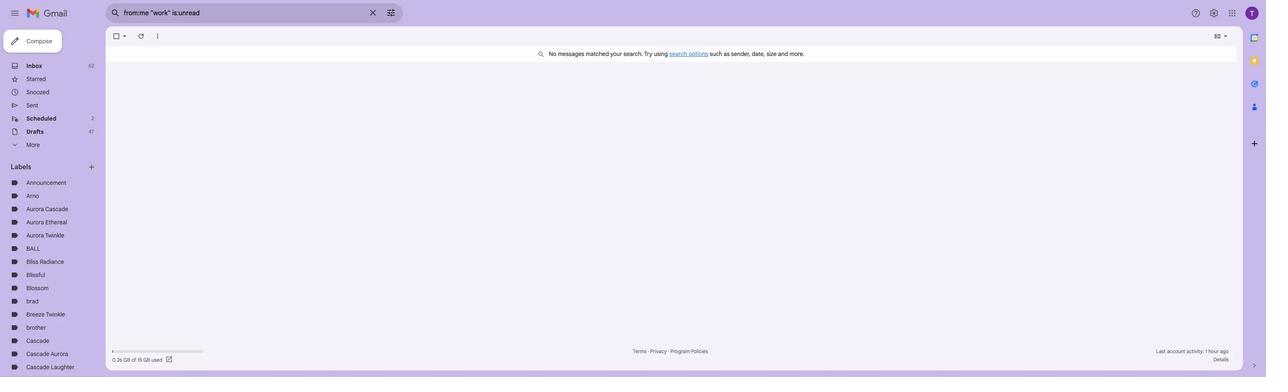 Task type: describe. For each thing, give the bounding box(es) containing it.
activity:
[[1187, 349, 1204, 355]]

search mail image
[[108, 6, 123, 21]]

blissful
[[26, 272, 45, 279]]

drafts
[[26, 128, 44, 136]]

terms · privacy · program policies
[[633, 349, 708, 355]]

scheduled
[[26, 115, 56, 123]]

of
[[131, 358, 136, 364]]

matched
[[586, 50, 609, 58]]

breeze twinkle link
[[26, 312, 65, 319]]

radiance
[[40, 259, 64, 266]]

privacy
[[650, 349, 667, 355]]

62
[[89, 63, 94, 69]]

15
[[137, 358, 142, 364]]

snoozed link
[[26, 89, 49, 96]]

aurora cascade link
[[26, 206, 68, 213]]

inbox
[[26, 62, 42, 70]]

inbox link
[[26, 62, 42, 70]]

1 · from the left
[[648, 349, 649, 355]]

program policies link
[[671, 349, 708, 355]]

aurora cascade
[[26, 206, 68, 213]]

more
[[26, 142, 40, 149]]

bliss
[[26, 259, 38, 266]]

using
[[654, 50, 668, 58]]

2 · from the left
[[668, 349, 669, 355]]

brother link
[[26, 325, 46, 332]]

search options link
[[669, 50, 708, 58]]

labels navigation
[[0, 26, 106, 378]]

main content containing no messages matched your search. try using
[[106, 26, 1243, 371]]

1
[[1206, 349, 1207, 355]]

ball link
[[26, 245, 40, 253]]

options
[[689, 50, 708, 58]]

aurora ethereal link
[[26, 219, 67, 227]]

snoozed
[[26, 89, 49, 96]]

last
[[1156, 349, 1166, 355]]

0.26 gb of 15 gb used
[[112, 358, 162, 364]]

aurora for aurora ethereal
[[26, 219, 44, 227]]

such
[[710, 50, 722, 58]]

used
[[151, 358, 162, 364]]

date,
[[752, 50, 765, 58]]

cascade for cascade laughter
[[26, 364, 49, 372]]

follow link to manage storage image
[[166, 356, 174, 365]]

2
[[91, 116, 94, 122]]

search.
[[624, 50, 643, 58]]

privacy link
[[650, 349, 667, 355]]

starred
[[26, 76, 46, 83]]

compose
[[26, 38, 52, 45]]

main menu image
[[10, 8, 20, 18]]

arno link
[[26, 193, 39, 200]]

try
[[644, 50, 652, 58]]

cascade aurora link
[[26, 351, 68, 359]]

cascade laughter link
[[26, 364, 74, 372]]

labels
[[11, 163, 31, 172]]

sender,
[[731, 50, 750, 58]]

breeze
[[26, 312, 45, 319]]

breeze twinkle
[[26, 312, 65, 319]]

cascade up ethereal
[[45, 206, 68, 213]]

more.
[[790, 50, 805, 58]]

last account activity: 1 hour ago details
[[1156, 349, 1229, 363]]

details link
[[1214, 357, 1229, 363]]

aurora twinkle link
[[26, 232, 64, 240]]

47
[[89, 129, 94, 135]]

footer inside main content
[[106, 348, 1237, 365]]

none checkbox inside main content
[[112, 32, 120, 40]]

advanced search options image
[[383, 5, 399, 21]]

toggle split pane mode image
[[1213, 32, 1222, 40]]



Task type: vqa. For each thing, say whether or not it's contained in the screenshot.
2 on the top left
yes



Task type: locate. For each thing, give the bounding box(es) containing it.
drafts link
[[26, 128, 44, 136]]

cascade down the brother
[[26, 338, 49, 345]]

footer
[[106, 348, 1237, 365]]

twinkle right breeze
[[46, 312, 65, 319]]

gb left of on the bottom
[[123, 358, 130, 364]]

labels heading
[[11, 163, 87, 172]]

cascade for cascade aurora
[[26, 351, 49, 359]]

details
[[1214, 357, 1229, 363]]

gmail image
[[26, 5, 71, 21]]

your
[[611, 50, 622, 58]]

1 gb from the left
[[123, 358, 130, 364]]

2 gb from the left
[[143, 358, 150, 364]]

cascade
[[45, 206, 68, 213], [26, 338, 49, 345], [26, 351, 49, 359], [26, 364, 49, 372]]

blossom
[[26, 285, 49, 293]]

refresh image
[[137, 32, 145, 40]]

and
[[778, 50, 788, 58]]

brother
[[26, 325, 46, 332]]

blissful link
[[26, 272, 45, 279]]

bliss radiance
[[26, 259, 64, 266]]

settings image
[[1209, 8, 1219, 18]]

starred link
[[26, 76, 46, 83]]

scheduled link
[[26, 115, 56, 123]]

cascade aurora
[[26, 351, 68, 359]]

search
[[669, 50, 687, 58]]

0.26
[[112, 358, 122, 364]]

cascade for cascade link
[[26, 338, 49, 345]]

ago
[[1220, 349, 1229, 355]]

0 vertical spatial twinkle
[[45, 232, 64, 240]]

0 horizontal spatial ·
[[648, 349, 649, 355]]

hour
[[1209, 349, 1219, 355]]

arno
[[26, 193, 39, 200]]

terms
[[633, 349, 647, 355]]

None checkbox
[[112, 32, 120, 40]]

ball
[[26, 245, 40, 253]]

more image
[[153, 32, 162, 40]]

main content
[[106, 26, 1243, 371]]

Search mail text field
[[124, 9, 363, 17]]

twinkle
[[45, 232, 64, 240], [46, 312, 65, 319]]

twinkle for aurora twinkle
[[45, 232, 64, 240]]

announcement link
[[26, 179, 66, 187]]

aurora down arno link
[[26, 206, 44, 213]]

cascade laughter
[[26, 364, 74, 372]]

announcement
[[26, 179, 66, 187]]

no messages matched your search. try using search options such as sender, date, size and more.
[[549, 50, 805, 58]]

aurora ethereal
[[26, 219, 67, 227]]

program
[[671, 349, 690, 355]]

aurora up ball
[[26, 232, 44, 240]]

1 horizontal spatial ·
[[668, 349, 669, 355]]

no
[[549, 50, 556, 58]]

policies
[[691, 349, 708, 355]]

None search field
[[106, 3, 403, 23]]

sent
[[26, 102, 38, 109]]

· right privacy link
[[668, 349, 669, 355]]

more button
[[0, 139, 99, 152]]

cascade down the cascade aurora
[[26, 364, 49, 372]]

as
[[724, 50, 730, 58]]

1 vertical spatial twinkle
[[46, 312, 65, 319]]

support image
[[1191, 8, 1201, 18]]

cascade link
[[26, 338, 49, 345]]

compose button
[[3, 30, 62, 53]]

tab list
[[1243, 26, 1266, 348]]

brad
[[26, 298, 39, 306]]

cascade down cascade link
[[26, 351, 49, 359]]

twinkle down ethereal
[[45, 232, 64, 240]]

gb right 15
[[143, 358, 150, 364]]

ethereal
[[45, 219, 67, 227]]

brad link
[[26, 298, 39, 306]]

· right the terms
[[648, 349, 649, 355]]

aurora twinkle
[[26, 232, 64, 240]]

account
[[1167, 349, 1185, 355]]

aurora
[[26, 206, 44, 213], [26, 219, 44, 227], [26, 232, 44, 240], [51, 351, 68, 359]]

clear search image
[[365, 5, 381, 21]]

0 horizontal spatial gb
[[123, 358, 130, 364]]

gb
[[123, 358, 130, 364], [143, 358, 150, 364]]

aurora for aurora cascade
[[26, 206, 44, 213]]

size
[[767, 50, 777, 58]]

aurora up aurora twinkle link
[[26, 219, 44, 227]]

messages
[[558, 50, 584, 58]]

laughter
[[51, 364, 74, 372]]

blossom link
[[26, 285, 49, 293]]

aurora for aurora twinkle
[[26, 232, 44, 240]]

aurora up laughter
[[51, 351, 68, 359]]

twinkle for breeze twinkle
[[46, 312, 65, 319]]

footer containing terms
[[106, 348, 1237, 365]]

terms link
[[633, 349, 647, 355]]

·
[[648, 349, 649, 355], [668, 349, 669, 355]]

sent link
[[26, 102, 38, 109]]

1 horizontal spatial gb
[[143, 358, 150, 364]]

bliss radiance link
[[26, 259, 64, 266]]



